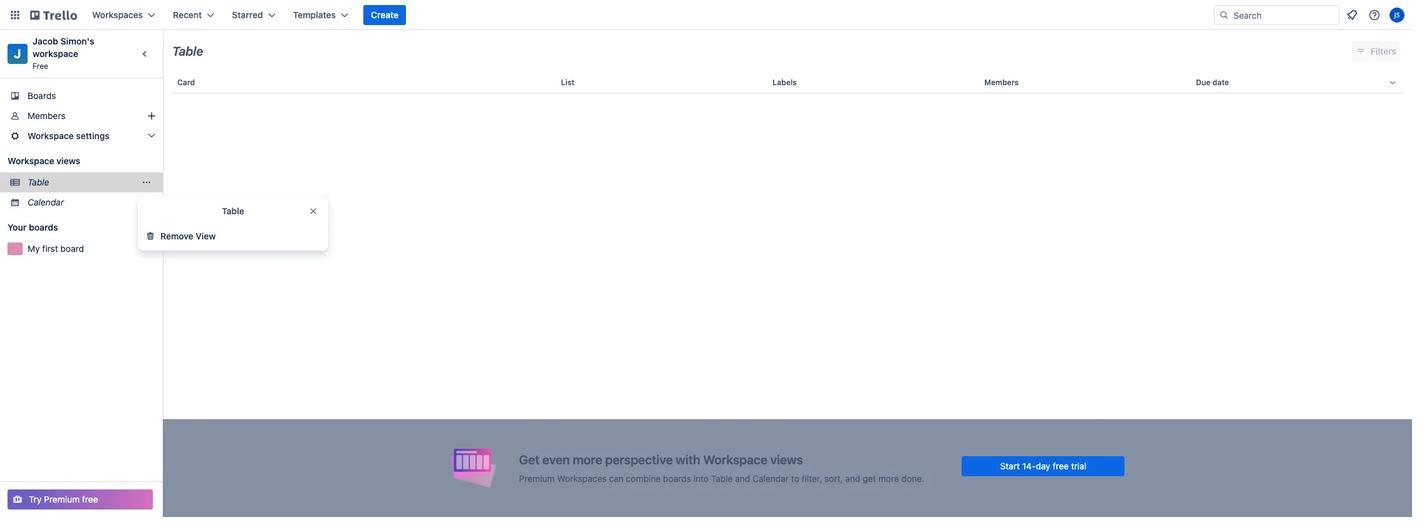 Task type: describe. For each thing, give the bounding box(es) containing it.
premium inside try premium free button
[[44, 494, 80, 504]]

free inside 'link'
[[1053, 460, 1069, 471]]

sort,
[[825, 473, 843, 484]]

into
[[694, 473, 709, 484]]

table up remove view button
[[222, 206, 244, 216]]

boards inside get even more perspective with workspace views premium workspaces can combine boards into table and calendar to filter, sort, and get more done.
[[663, 473, 691, 484]]

filters
[[1371, 46, 1397, 56]]

close popover image
[[308, 206, 318, 216]]

workspace inside get even more perspective with workspace views premium workspaces can combine boards into table and calendar to filter, sort, and get more done.
[[703, 452, 768, 467]]

primary element
[[0, 0, 1413, 30]]

views inside get even more perspective with workspace views premium workspaces can combine boards into table and calendar to filter, sort, and get more done.
[[771, 452, 803, 467]]

free
[[33, 61, 48, 71]]

my
[[28, 243, 40, 254]]

to
[[791, 473, 800, 484]]

get
[[863, 473, 876, 484]]

Table text field
[[172, 39, 203, 63]]

templates
[[293, 9, 336, 20]]

my first board
[[28, 243, 84, 254]]

templates button
[[286, 5, 356, 25]]

workspace for workspace settings
[[28, 130, 74, 141]]

jacob simon's workspace free
[[33, 36, 97, 71]]

boards inside 'element'
[[29, 222, 58, 233]]

calendar inside get even more perspective with workspace views premium workspaces can combine boards into table and calendar to filter, sort, and get more done.
[[753, 473, 789, 484]]

starred
[[232, 9, 263, 20]]

your boards with 1 items element
[[8, 220, 127, 235]]

jacob
[[33, 36, 58, 46]]

calendar link
[[28, 196, 155, 209]]

try premium free button
[[8, 489, 153, 510]]

view
[[196, 231, 216, 241]]

1 and from the left
[[735, 473, 750, 484]]

row inside table
[[172, 68, 1403, 98]]

workspace navigation collapse icon image
[[137, 45, 154, 63]]

perspective
[[605, 452, 673, 467]]

done.
[[902, 473, 925, 484]]

recent button
[[165, 5, 222, 25]]

day
[[1036, 460, 1051, 471]]

start
[[1001, 460, 1020, 471]]

1 vertical spatial more
[[879, 473, 899, 484]]

due date button
[[1191, 68, 1403, 98]]

get even more perspective with workspace views premium workspaces can combine boards into table and calendar to filter, sort, and get more done.
[[519, 452, 925, 484]]

workspaces inside get even more perspective with workspace views premium workspaces can combine boards into table and calendar to filter, sort, and get more done.
[[557, 473, 607, 484]]

due
[[1196, 78, 1211, 87]]

starred button
[[225, 5, 283, 25]]

can
[[609, 473, 624, 484]]

jacob simon's workspace link
[[33, 36, 97, 59]]

boards
[[28, 90, 56, 101]]

get
[[519, 452, 540, 467]]

labels
[[773, 78, 797, 87]]

workspace views
[[8, 155, 80, 166]]

workspace for workspace views
[[8, 155, 54, 166]]

boards link
[[0, 86, 163, 106]]

card button
[[172, 68, 556, 98]]



Task type: vqa. For each thing, say whether or not it's contained in the screenshot.
1st Starred Icon from the bottom of the page
no



Task type: locate. For each thing, give the bounding box(es) containing it.
date
[[1213, 78, 1230, 87]]

open information menu image
[[1369, 9, 1381, 21]]

0 vertical spatial views
[[56, 155, 80, 166]]

free inside button
[[82, 494, 98, 504]]

workspaces up simon's
[[92, 9, 143, 20]]

simon's
[[60, 36, 94, 46]]

members inside button
[[985, 78, 1019, 87]]

boards
[[29, 222, 58, 233], [663, 473, 691, 484]]

1 horizontal spatial boards
[[663, 473, 691, 484]]

start 14-day free trial link
[[962, 456, 1125, 476]]

j link
[[8, 44, 28, 64]]

members button
[[980, 68, 1191, 98]]

0 horizontal spatial more
[[573, 452, 602, 467]]

1 vertical spatial workspace
[[8, 155, 54, 166]]

calendar left to
[[753, 473, 789, 484]]

1 horizontal spatial and
[[846, 473, 861, 484]]

j
[[14, 46, 21, 61]]

your boards
[[8, 222, 58, 233]]

1 horizontal spatial premium
[[519, 473, 555, 484]]

0 vertical spatial members
[[985, 78, 1019, 87]]

2 and from the left
[[846, 473, 861, 484]]

workspace
[[33, 48, 78, 59]]

and
[[735, 473, 750, 484], [846, 473, 861, 484]]

0 horizontal spatial premium
[[44, 494, 80, 504]]

members link
[[0, 106, 163, 126]]

table containing card
[[163, 68, 1413, 517]]

calendar up your boards
[[28, 197, 64, 207]]

0 horizontal spatial boards
[[29, 222, 58, 233]]

and right into
[[735, 473, 750, 484]]

row
[[172, 68, 1403, 98]]

free right day
[[1053, 460, 1069, 471]]

try
[[29, 494, 42, 504]]

workspace up into
[[703, 452, 768, 467]]

1 horizontal spatial free
[[1053, 460, 1069, 471]]

back to home image
[[30, 5, 77, 25]]

remove view button
[[138, 226, 328, 246]]

workspaces down the 'even'
[[557, 473, 607, 484]]

1 vertical spatial free
[[82, 494, 98, 504]]

1 horizontal spatial more
[[879, 473, 899, 484]]

more right the 'even'
[[573, 452, 602, 467]]

premium right try
[[44, 494, 80, 504]]

0 horizontal spatial calendar
[[28, 197, 64, 207]]

workspaces
[[92, 9, 143, 20], [557, 473, 607, 484]]

1 vertical spatial premium
[[44, 494, 80, 504]]

your
[[8, 222, 27, 233]]

premium inside get even more perspective with workspace views premium workspaces can combine boards into table and calendar to filter, sort, and get more done.
[[519, 473, 555, 484]]

workspace actions menu image
[[142, 177, 152, 187]]

1 horizontal spatial workspaces
[[557, 473, 607, 484]]

0 notifications image
[[1345, 8, 1360, 23]]

1 horizontal spatial calendar
[[753, 473, 789, 484]]

0 horizontal spatial free
[[82, 494, 98, 504]]

list button
[[556, 68, 768, 98]]

views
[[56, 155, 80, 166], [771, 452, 803, 467]]

free
[[1053, 460, 1069, 471], [82, 494, 98, 504]]

1 vertical spatial workspaces
[[557, 473, 607, 484]]

0 vertical spatial boards
[[29, 222, 58, 233]]

workspaces button
[[85, 5, 163, 25]]

recent
[[173, 9, 202, 20]]

trial
[[1072, 460, 1087, 471]]

table inside get even more perspective with workspace views premium workspaces can combine boards into table and calendar to filter, sort, and get more done.
[[711, 473, 733, 484]]

row containing card
[[172, 68, 1403, 98]]

jacob simon (jacobsimon16) image
[[1390, 8, 1405, 23]]

first
[[42, 243, 58, 254]]

0 horizontal spatial members
[[28, 110, 65, 121]]

0 horizontal spatial views
[[56, 155, 80, 166]]

workspace
[[28, 130, 74, 141], [8, 155, 54, 166], [703, 452, 768, 467]]

board
[[60, 243, 84, 254]]

search image
[[1220, 10, 1230, 20]]

0 vertical spatial free
[[1053, 460, 1069, 471]]

labels button
[[768, 68, 980, 98]]

add board image
[[145, 222, 155, 233]]

settings
[[76, 130, 110, 141]]

0 vertical spatial premium
[[519, 473, 555, 484]]

filter,
[[802, 473, 822, 484]]

0 horizontal spatial workspaces
[[92, 9, 143, 20]]

card
[[177, 78, 195, 87]]

workspace settings
[[28, 130, 110, 141]]

start 14-day free trial
[[1001, 460, 1087, 471]]

premium
[[519, 473, 555, 484], [44, 494, 80, 504]]

boards down with
[[663, 473, 691, 484]]

members
[[985, 78, 1019, 87], [28, 110, 65, 121]]

0 vertical spatial workspaces
[[92, 9, 143, 20]]

even
[[543, 452, 570, 467]]

0 horizontal spatial and
[[735, 473, 750, 484]]

1 vertical spatial boards
[[663, 473, 691, 484]]

calendar
[[28, 197, 64, 207], [753, 473, 789, 484]]

workspace up workspace views
[[28, 130, 74, 141]]

Search field
[[1230, 6, 1339, 24]]

more
[[573, 452, 602, 467], [879, 473, 899, 484]]

combine
[[626, 473, 661, 484]]

more right get
[[879, 473, 899, 484]]

2 vertical spatial workspace
[[703, 452, 768, 467]]

1 horizontal spatial views
[[771, 452, 803, 467]]

table
[[172, 44, 203, 58], [28, 177, 49, 187], [222, 206, 244, 216], [711, 473, 733, 484]]

0 vertical spatial workspace
[[28, 130, 74, 141]]

views down workspace settings
[[56, 155, 80, 166]]

1 vertical spatial calendar
[[753, 473, 789, 484]]

remove view
[[160, 231, 216, 241]]

remove
[[160, 231, 193, 241]]

workspace settings button
[[0, 126, 163, 146]]

1 vertical spatial members
[[28, 110, 65, 121]]

workspaces inside "popup button"
[[92, 9, 143, 20]]

workspace down workspace settings
[[8, 155, 54, 166]]

free right try
[[82, 494, 98, 504]]

with
[[676, 452, 701, 467]]

create button
[[364, 5, 406, 25]]

boards up first
[[29, 222, 58, 233]]

table link
[[28, 176, 138, 189]]

14-
[[1023, 460, 1036, 471]]

calendar inside the calendar link
[[28, 197, 64, 207]]

table down workspace views
[[28, 177, 49, 187]]

my first board link
[[28, 243, 155, 255]]

0 vertical spatial calendar
[[28, 197, 64, 207]]

table right into
[[711, 473, 733, 484]]

table
[[163, 68, 1413, 517]]

table up card
[[172, 44, 203, 58]]

filters button
[[1352, 41, 1401, 61]]

1 vertical spatial views
[[771, 452, 803, 467]]

create
[[371, 9, 399, 20]]

try premium free
[[29, 494, 98, 504]]

premium down get
[[519, 473, 555, 484]]

list
[[561, 78, 575, 87]]

and left get
[[846, 473, 861, 484]]

views up to
[[771, 452, 803, 467]]

due date
[[1196, 78, 1230, 87]]

0 vertical spatial more
[[573, 452, 602, 467]]

workspace inside the 'workspace settings' 'dropdown button'
[[28, 130, 74, 141]]

1 horizontal spatial members
[[985, 78, 1019, 87]]



